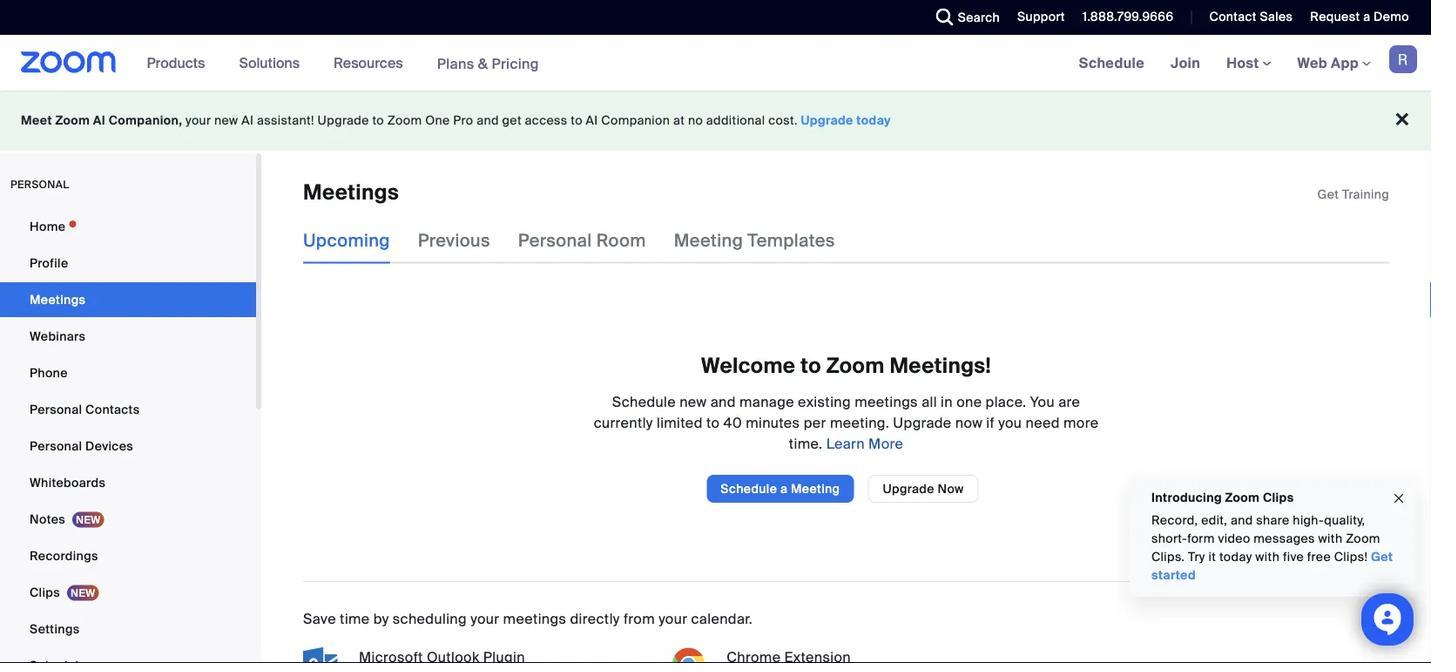 Task type: vqa. For each thing, say whether or not it's contained in the screenshot.
the audio
no



Task type: locate. For each thing, give the bounding box(es) containing it.
get
[[1318, 186, 1340, 202], [1372, 549, 1394, 565]]

schedule up currently
[[612, 392, 676, 411]]

get inside get started
[[1372, 549, 1394, 565]]

more
[[869, 434, 904, 453]]

upgrade inside schedule new and manage existing meetings all in one place. you are currently limited to 40 minutes per meeting. upgrade now if you need more time.
[[893, 413, 952, 432]]

a left "demo"
[[1364, 9, 1371, 25]]

new
[[214, 112, 238, 129], [680, 392, 707, 411]]

1 vertical spatial meeting
[[791, 480, 840, 497]]

personal
[[518, 230, 592, 252], [30, 401, 82, 417], [30, 438, 82, 454]]

meeting down the time.
[[791, 480, 840, 497]]

upgrade right cost.
[[801, 112, 854, 129]]

search button
[[923, 0, 1005, 35]]

1 vertical spatial get
[[1372, 549, 1394, 565]]

personal left room
[[518, 230, 592, 252]]

upgrade left now
[[883, 480, 935, 497]]

0 vertical spatial meetings
[[855, 392, 918, 411]]

personal inside tabs of meeting tab list
[[518, 230, 592, 252]]

upgrade down 'product information' navigation
[[318, 112, 369, 129]]

meeting
[[674, 230, 743, 252], [791, 480, 840, 497]]

zoom up "edit,"
[[1226, 489, 1260, 505]]

0 horizontal spatial meeting
[[674, 230, 743, 252]]

and inside meet zoom ai companion, footer
[[477, 112, 499, 129]]

save time by scheduling your meetings directly from your calendar.
[[303, 609, 753, 628]]

schedule a meeting
[[721, 480, 840, 497]]

1 vertical spatial a
[[781, 480, 788, 497]]

1 horizontal spatial new
[[680, 392, 707, 411]]

request a demo link
[[1298, 0, 1432, 35], [1311, 9, 1410, 25]]

schedule down 1.888.799.9666
[[1079, 54, 1145, 72]]

zoom right meet
[[55, 112, 90, 129]]

0 horizontal spatial get
[[1318, 186, 1340, 202]]

zoom
[[55, 112, 90, 129], [388, 112, 422, 129], [827, 352, 885, 379], [1226, 489, 1260, 505], [1346, 531, 1381, 547]]

whiteboards link
[[0, 465, 256, 500]]

previous
[[418, 230, 490, 252]]

personal contacts
[[30, 401, 140, 417]]

1 horizontal spatial schedule
[[721, 480, 777, 497]]

0 horizontal spatial with
[[1256, 549, 1280, 565]]

0 vertical spatial and
[[477, 112, 499, 129]]

personal up the whiteboards
[[30, 438, 82, 454]]

0 horizontal spatial ai
[[93, 112, 105, 129]]

0 vertical spatial with
[[1319, 531, 1343, 547]]

1 horizontal spatial ai
[[242, 112, 254, 129]]

training
[[1343, 186, 1390, 202]]

1.888.799.9666 button up join
[[1070, 0, 1179, 35]]

and for record, edit, and share high-quality, short-form video messages with zoom clips. try it today with five free clips!
[[1231, 512, 1254, 529]]

1 horizontal spatial meeting
[[791, 480, 840, 497]]

manage
[[740, 392, 795, 411]]

meetings up meeting.
[[855, 392, 918, 411]]

host
[[1227, 54, 1263, 72]]

from
[[624, 609, 655, 628]]

notes link
[[0, 502, 256, 537]]

meetings!
[[890, 352, 992, 379]]

get right "clips!"
[[1372, 549, 1394, 565]]

phone
[[30, 365, 68, 381]]

get training link
[[1318, 186, 1390, 202]]

zoom up "clips!"
[[1346, 531, 1381, 547]]

settings link
[[0, 612, 256, 647]]

a down minutes
[[781, 480, 788, 497]]

banner
[[0, 35, 1432, 92]]

in
[[941, 392, 953, 411]]

0 horizontal spatial meetings
[[30, 291, 86, 308]]

schedule down 40
[[721, 480, 777, 497]]

upgrade down the 'all'
[[893, 413, 952, 432]]

0 horizontal spatial your
[[186, 112, 211, 129]]

0 horizontal spatial schedule
[[612, 392, 676, 411]]

more
[[1064, 413, 1099, 432]]

1 horizontal spatial and
[[711, 392, 736, 411]]

your right companion,
[[186, 112, 211, 129]]

1 vertical spatial meetings
[[30, 291, 86, 308]]

and inside schedule new and manage existing meetings all in one place. you are currently limited to 40 minutes per meeting. upgrade now if you need more time.
[[711, 392, 736, 411]]

schedule for schedule
[[1079, 54, 1145, 72]]

get training
[[1318, 186, 1390, 202]]

0 vertical spatial new
[[214, 112, 238, 129]]

share
[[1257, 512, 1290, 529]]

time.
[[789, 434, 823, 453]]

settings
[[30, 621, 80, 637]]

to up "existing"
[[801, 352, 822, 379]]

zoom inside record, edit, and share high-quality, short-form video messages with zoom clips. try it today with five free clips!
[[1346, 531, 1381, 547]]

1.888.799.9666
[[1083, 9, 1174, 25]]

clips up "settings"
[[30, 584, 60, 600]]

2 horizontal spatial and
[[1231, 512, 1254, 529]]

tabs of meeting tab list
[[303, 218, 863, 264]]

additional
[[707, 112, 766, 129]]

it
[[1209, 549, 1217, 565]]

meetings up upcoming
[[303, 179, 399, 206]]

schedule inside meetings navigation
[[1079, 54, 1145, 72]]

1 horizontal spatial today
[[1220, 549, 1253, 565]]

schedule new and manage existing meetings all in one place. you are currently limited to 40 minutes per meeting. upgrade now if you need more time.
[[594, 392, 1099, 453]]

banner containing products
[[0, 35, 1432, 92]]

clips
[[1263, 489, 1294, 505], [30, 584, 60, 600]]

host button
[[1227, 54, 1272, 72]]

upgrade now button
[[868, 475, 979, 503]]

0 horizontal spatial meetings
[[503, 609, 567, 628]]

get started
[[1152, 549, 1394, 583]]

your for companion,
[[186, 112, 211, 129]]

get left training
[[1318, 186, 1340, 202]]

clips up share
[[1263, 489, 1294, 505]]

new up limited
[[680, 392, 707, 411]]

with down messages on the bottom right
[[1256, 549, 1280, 565]]

2 ai from the left
[[242, 112, 254, 129]]

a for request
[[1364, 9, 1371, 25]]

schedule
[[1079, 54, 1145, 72], [612, 392, 676, 411], [721, 480, 777, 497]]

ai left the companion
[[586, 112, 598, 129]]

directly
[[570, 609, 620, 628]]

meetings left directly
[[503, 609, 567, 628]]

2 vertical spatial schedule
[[721, 480, 777, 497]]

your right from
[[659, 609, 688, 628]]

0 vertical spatial a
[[1364, 9, 1371, 25]]

limited
[[657, 413, 703, 432]]

1 vertical spatial personal
[[30, 401, 82, 417]]

a inside button
[[781, 480, 788, 497]]

meeting.
[[830, 413, 890, 432]]

0 horizontal spatial a
[[781, 480, 788, 497]]

schedule inside schedule new and manage existing meetings all in one place. you are currently limited to 40 minutes per meeting. upgrade now if you need more time.
[[612, 392, 676, 411]]

product information navigation
[[134, 35, 552, 92]]

personal for personal room
[[518, 230, 592, 252]]

1.888.799.9666 button
[[1070, 0, 1179, 35], [1083, 9, 1174, 25]]

introducing zoom clips
[[1152, 489, 1294, 505]]

meetings for your
[[503, 609, 567, 628]]

to left 40
[[707, 413, 720, 432]]

0 horizontal spatial new
[[214, 112, 238, 129]]

0 vertical spatial schedule
[[1079, 54, 1145, 72]]

personal down 'phone'
[[30, 401, 82, 417]]

phone link
[[0, 356, 256, 390]]

1 vertical spatial schedule
[[612, 392, 676, 411]]

currently
[[594, 413, 653, 432]]

0 horizontal spatial and
[[477, 112, 499, 129]]

personal for personal contacts
[[30, 401, 82, 417]]

0 vertical spatial get
[[1318, 186, 1340, 202]]

no
[[688, 112, 703, 129]]

to right 'access'
[[571, 112, 583, 129]]

2 vertical spatial and
[[1231, 512, 1254, 529]]

get for get training
[[1318, 186, 1340, 202]]

solutions
[[239, 54, 300, 72]]

1 vertical spatial and
[[711, 392, 736, 411]]

0 horizontal spatial today
[[857, 112, 891, 129]]

with up 'free'
[[1319, 531, 1343, 547]]

1 horizontal spatial your
[[471, 609, 500, 628]]

edit,
[[1202, 512, 1228, 529]]

introducing
[[1152, 489, 1223, 505]]

&
[[478, 54, 488, 73]]

1 vertical spatial today
[[1220, 549, 1253, 565]]

2 vertical spatial personal
[[30, 438, 82, 454]]

contact sales link
[[1197, 0, 1298, 35], [1210, 9, 1293, 25]]

0 vertical spatial personal
[[518, 230, 592, 252]]

get started link
[[1152, 549, 1394, 583]]

2 horizontal spatial ai
[[586, 112, 598, 129]]

and inside record, edit, and share high-quality, short-form video messages with zoom clips. try it today with five free clips!
[[1231, 512, 1254, 529]]

meetings inside schedule new and manage existing meetings all in one place. you are currently limited to 40 minutes per meeting. upgrade now if you need more time.
[[855, 392, 918, 411]]

meeting left templates
[[674, 230, 743, 252]]

1 ai from the left
[[93, 112, 105, 129]]

1 vertical spatial clips
[[30, 584, 60, 600]]

meetings
[[855, 392, 918, 411], [503, 609, 567, 628]]

demo
[[1374, 9, 1410, 25]]

meetings
[[303, 179, 399, 206], [30, 291, 86, 308]]

to down resources dropdown button
[[372, 112, 384, 129]]

to inside schedule new and manage existing meetings all in one place. you are currently limited to 40 minutes per meeting. upgrade now if you need more time.
[[707, 413, 720, 432]]

upgrade today link
[[801, 112, 891, 129]]

profile link
[[0, 246, 256, 281]]

record, edit, and share high-quality, short-form video messages with zoom clips. try it today with five free clips!
[[1152, 512, 1381, 565]]

1 horizontal spatial get
[[1372, 549, 1394, 565]]

meetings up "webinars"
[[30, 291, 86, 308]]

to
[[372, 112, 384, 129], [571, 112, 583, 129], [801, 352, 822, 379], [707, 413, 720, 432]]

your inside meet zoom ai companion, footer
[[186, 112, 211, 129]]

your right 'scheduling' at the bottom left of the page
[[471, 609, 500, 628]]

0 vertical spatial meeting
[[674, 230, 743, 252]]

form
[[1188, 531, 1215, 547]]

support link
[[1005, 0, 1070, 35], [1018, 9, 1066, 25]]

profile picture image
[[1390, 45, 1418, 73]]

and left the get
[[477, 112, 499, 129]]

1 vertical spatial meetings
[[503, 609, 567, 628]]

welcome to zoom meetings!
[[702, 352, 992, 379]]

cost.
[[769, 112, 798, 129]]

personal for personal devices
[[30, 438, 82, 454]]

1 horizontal spatial meetings
[[855, 392, 918, 411]]

schedule for schedule a meeting
[[721, 480, 777, 497]]

video
[[1219, 531, 1251, 547]]

new inside schedule new and manage existing meetings all in one place. you are currently limited to 40 minutes per meeting. upgrade now if you need more time.
[[680, 392, 707, 411]]

1 horizontal spatial a
[[1364, 9, 1371, 25]]

record,
[[1152, 512, 1199, 529]]

calendar.
[[691, 609, 753, 628]]

schedule inside button
[[721, 480, 777, 497]]

started
[[1152, 567, 1196, 583]]

ai left companion,
[[93, 112, 105, 129]]

meeting inside tabs of meeting tab list
[[674, 230, 743, 252]]

save
[[303, 609, 336, 628]]

upgrade
[[318, 112, 369, 129], [801, 112, 854, 129], [893, 413, 952, 432], [883, 480, 935, 497]]

and up 40
[[711, 392, 736, 411]]

new inside meet zoom ai companion, footer
[[214, 112, 238, 129]]

1 horizontal spatial clips
[[1263, 489, 1294, 505]]

web app button
[[1298, 54, 1372, 72]]

access
[[525, 112, 568, 129]]

whiteboards
[[30, 474, 106, 491]]

0 horizontal spatial clips
[[30, 584, 60, 600]]

2 horizontal spatial schedule
[[1079, 54, 1145, 72]]

profile
[[30, 255, 68, 271]]

ai left assistant!
[[242, 112, 254, 129]]

new left assistant!
[[214, 112, 238, 129]]

1 vertical spatial new
[[680, 392, 707, 411]]

0 vertical spatial meetings
[[303, 179, 399, 206]]

and up video
[[1231, 512, 1254, 529]]

today
[[857, 112, 891, 129], [1220, 549, 1253, 565]]

0 vertical spatial today
[[857, 112, 891, 129]]



Task type: describe. For each thing, give the bounding box(es) containing it.
request
[[1311, 9, 1361, 25]]

contacts
[[85, 401, 140, 417]]

one
[[425, 112, 450, 129]]

products
[[147, 54, 205, 72]]

free
[[1308, 549, 1332, 565]]

join link
[[1158, 35, 1214, 91]]

home link
[[0, 209, 256, 244]]

companion
[[601, 112, 670, 129]]

plans
[[437, 54, 475, 73]]

a for schedule
[[781, 480, 788, 497]]

personal devices
[[30, 438, 133, 454]]

request a demo
[[1311, 9, 1410, 25]]

learn more link
[[823, 434, 904, 453]]

time
[[340, 609, 370, 628]]

now
[[938, 480, 964, 497]]

1 horizontal spatial with
[[1319, 531, 1343, 547]]

resources button
[[334, 35, 411, 91]]

recordings link
[[0, 539, 256, 573]]

meetings link
[[0, 282, 256, 317]]

you
[[1031, 392, 1055, 411]]

minutes
[[746, 413, 800, 432]]

personal
[[10, 178, 69, 191]]

join
[[1171, 54, 1201, 72]]

webinars
[[30, 328, 86, 344]]

plans & pricing
[[437, 54, 539, 73]]

room
[[597, 230, 646, 252]]

zoom up "existing"
[[827, 352, 885, 379]]

if
[[987, 413, 995, 432]]

meeting templates
[[674, 230, 835, 252]]

personal menu menu
[[0, 209, 256, 663]]

schedule link
[[1066, 35, 1158, 91]]

pricing
[[492, 54, 539, 73]]

by
[[374, 609, 389, 628]]

products button
[[147, 35, 213, 91]]

per
[[804, 413, 827, 432]]

today inside meet zoom ai companion, footer
[[857, 112, 891, 129]]

contact sales
[[1210, 9, 1293, 25]]

clips.
[[1152, 549, 1185, 565]]

meet
[[21, 112, 52, 129]]

clips link
[[0, 575, 256, 610]]

1 vertical spatial with
[[1256, 549, 1280, 565]]

schedule for schedule new and manage existing meetings all in one place. you are currently limited to 40 minutes per meeting. upgrade now if you need more time.
[[612, 392, 676, 411]]

close image
[[1392, 489, 1406, 509]]

your for scheduling
[[471, 609, 500, 628]]

contact
[[1210, 9, 1257, 25]]

devices
[[85, 438, 133, 454]]

meeting inside schedule a meeting button
[[791, 480, 840, 497]]

short-
[[1152, 531, 1188, 547]]

sales
[[1260, 9, 1293, 25]]

zoom left one
[[388, 112, 422, 129]]

existing
[[798, 392, 851, 411]]

quality,
[[1325, 512, 1366, 529]]

are
[[1059, 392, 1081, 411]]

meet zoom ai companion, footer
[[0, 91, 1432, 151]]

welcome
[[702, 352, 796, 379]]

0 vertical spatial clips
[[1263, 489, 1294, 505]]

upgrade inside button
[[883, 480, 935, 497]]

meet zoom ai companion, your new ai assistant! upgrade to zoom one pro and get access to ai companion at no additional cost. upgrade today
[[21, 112, 891, 129]]

recordings
[[30, 548, 98, 564]]

today inside record, edit, and share high-quality, short-form video messages with zoom clips. try it today with five free clips!
[[1220, 549, 1253, 565]]

get for get started
[[1372, 549, 1394, 565]]

personal devices link
[[0, 429, 256, 464]]

now
[[956, 413, 983, 432]]

and for schedule new and manage existing meetings all in one place. you are currently limited to 40 minutes per meeting. upgrade now if you need more time.
[[711, 392, 736, 411]]

zoom logo image
[[21, 51, 116, 73]]

web
[[1298, 54, 1328, 72]]

meetings for existing
[[855, 392, 918, 411]]

personal room
[[518, 230, 646, 252]]

you
[[999, 413, 1022, 432]]

support
[[1018, 9, 1066, 25]]

upcoming
[[303, 230, 390, 252]]

all
[[922, 392, 938, 411]]

3 ai from the left
[[586, 112, 598, 129]]

resources
[[334, 54, 403, 72]]

messages
[[1254, 531, 1316, 547]]

notes
[[30, 511, 65, 527]]

one
[[957, 392, 982, 411]]

pro
[[453, 112, 474, 129]]

companion,
[[109, 112, 182, 129]]

five
[[1283, 549, 1305, 565]]

learn more
[[823, 434, 904, 453]]

clips inside "link"
[[30, 584, 60, 600]]

webinars link
[[0, 319, 256, 354]]

solutions button
[[239, 35, 308, 91]]

1.888.799.9666 button up schedule link
[[1083, 9, 1174, 25]]

1 horizontal spatial meetings
[[303, 179, 399, 206]]

meetings inside meetings link
[[30, 291, 86, 308]]

2 horizontal spatial your
[[659, 609, 688, 628]]

at
[[674, 112, 685, 129]]

try
[[1189, 549, 1206, 565]]

get
[[502, 112, 522, 129]]

personal contacts link
[[0, 392, 256, 427]]

upgrade now
[[883, 480, 964, 497]]

meetings navigation
[[1066, 35, 1432, 92]]



